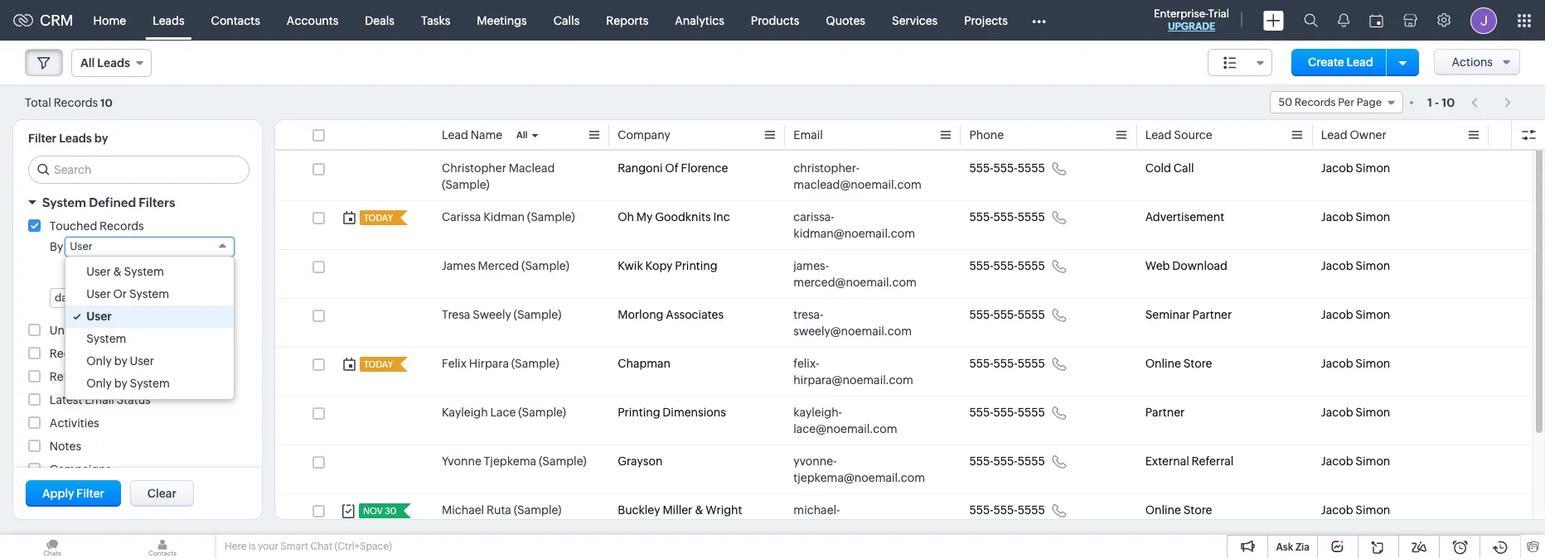 Task type: vqa. For each thing, say whether or not it's contained in the screenshot.


Task type: locate. For each thing, give the bounding box(es) containing it.
user up untouched records
[[86, 310, 112, 323]]

your
[[258, 542, 279, 553]]

navigation
[[1464, 90, 1521, 114]]

10 for 1 - 10
[[1442, 96, 1456, 109]]

1 horizontal spatial filter
[[76, 488, 104, 501]]

1 online from the top
[[1146, 357, 1182, 371]]

printing right kopy
[[675, 260, 718, 273]]

signals element
[[1329, 0, 1360, 41]]

untouched
[[50, 324, 110, 338]]

0 vertical spatial email
[[794, 129, 823, 142]]

only up related records action
[[86, 355, 112, 368]]

system down only by user option
[[130, 377, 170, 391]]

1 vertical spatial filter
[[76, 488, 104, 501]]

records for total
[[54, 96, 98, 109]]

1 vertical spatial email
[[85, 394, 114, 407]]

user down system option
[[130, 355, 154, 368]]

by
[[50, 241, 63, 254]]

partner up "external"
[[1146, 406, 1185, 420]]

1 online store from the top
[[1146, 357, 1213, 371]]

1 today from the top
[[364, 213, 393, 223]]

2 today link from the top
[[360, 357, 395, 372]]

morlong associates
[[618, 309, 724, 322]]

(sample) down christopher
[[442, 178, 490, 192]]

user inside user option
[[86, 310, 112, 323]]

user or system option
[[66, 284, 234, 306]]

system for only by system
[[130, 377, 170, 391]]

8 jacob simon from the top
[[1322, 504, 1391, 518]]

0 vertical spatial by
[[94, 132, 108, 145]]

10 inside total records 10
[[100, 97, 113, 109]]

1 only from the top
[[86, 355, 112, 368]]

grayson
[[618, 455, 663, 469]]

download
[[1173, 260, 1228, 273]]

by inside only by user option
[[114, 355, 127, 368]]

5 555-555-5555 from the top
[[970, 357, 1046, 371]]

michael- gruta@noemail.com
[[794, 504, 904, 534]]

(sample) right hirpara
[[512, 357, 559, 371]]

signals image
[[1339, 13, 1350, 27]]

only for only by user
[[86, 355, 112, 368]]

0 vertical spatial store
[[1184, 357, 1213, 371]]

only up latest email status
[[86, 377, 112, 391]]

by inside only by system option
[[114, 377, 127, 391]]

(sample) right "ruta"
[[514, 504, 562, 518]]

1 vertical spatial today
[[364, 360, 393, 370]]

10 right -
[[1442, 96, 1456, 109]]

1 horizontal spatial partner
[[1193, 309, 1233, 322]]

calls
[[554, 14, 580, 27]]

2 today from the top
[[364, 360, 393, 370]]

1 vertical spatial printing
[[618, 406, 661, 420]]

store
[[1184, 357, 1213, 371], [1184, 504, 1213, 518]]

3 5555 from the top
[[1018, 260, 1046, 273]]

james
[[442, 260, 476, 273]]

(sample) inside christopher maclead (sample)
[[442, 178, 490, 192]]

email up christopher-
[[794, 129, 823, 142]]

ask zia
[[1277, 542, 1310, 554]]

(sample) right kidman at the left top
[[527, 211, 575, 224]]

7 jacob from the top
[[1322, 455, 1354, 469]]

(sample) for yvonne tjepkema (sample)
[[539, 455, 587, 469]]

lead up cold
[[1146, 129, 1172, 142]]

(sample) right sweely
[[514, 309, 562, 322]]

sweely
[[473, 309, 511, 322]]

5 jacob simon from the top
[[1322, 357, 1391, 371]]

555-555-5555
[[970, 162, 1046, 175], [970, 211, 1046, 224], [970, 260, 1046, 273], [970, 309, 1046, 322], [970, 357, 1046, 371], [970, 406, 1046, 420], [970, 455, 1046, 469], [970, 504, 1046, 518]]

here
[[225, 542, 247, 553]]

external
[[1146, 455, 1190, 469]]

7 5555 from the top
[[1018, 455, 1046, 469]]

only inside only by system option
[[86, 377, 112, 391]]

lead name
[[442, 129, 503, 142]]

apply
[[42, 488, 74, 501]]

online store down external referral
[[1146, 504, 1213, 518]]

1 vertical spatial online
[[1146, 504, 1182, 518]]

5 jacob from the top
[[1322, 357, 1354, 371]]

online down seminar
[[1146, 357, 1182, 371]]

user & system
[[86, 265, 164, 279]]

2 vertical spatial by
[[114, 377, 127, 391]]

by up status
[[114, 377, 127, 391]]

user inside user or system option
[[86, 288, 111, 301]]

user inside user & system option
[[86, 265, 111, 279]]

1 horizontal spatial action
[[140, 371, 176, 384]]

system
[[42, 196, 86, 210], [124, 265, 164, 279], [129, 288, 169, 301], [86, 333, 126, 346], [130, 377, 170, 391]]

records down defined
[[100, 220, 144, 233]]

& up or on the left of page
[[113, 265, 122, 279]]

latest
[[50, 394, 82, 407]]

1 horizontal spatial email
[[794, 129, 823, 142]]

user inside "by user"
[[70, 241, 93, 253]]

& right miller
[[695, 504, 704, 518]]

1 horizontal spatial 10
[[1442, 96, 1456, 109]]

nov
[[363, 507, 383, 517]]

1 vertical spatial online store
[[1146, 504, 1213, 518]]

goodknits
[[655, 211, 711, 224]]

10 up 'filter leads by'
[[100, 97, 113, 109]]

carissa- kidman@noemail.com link
[[794, 209, 937, 242]]

1 horizontal spatial printing
[[675, 260, 718, 273]]

felix-
[[794, 357, 820, 371]]

system defined filters
[[42, 196, 175, 210]]

1 store from the top
[[1184, 357, 1213, 371]]

store down external referral
[[1184, 504, 1213, 518]]

3 jacob from the top
[[1322, 260, 1354, 273]]

user for user
[[86, 310, 112, 323]]

0 horizontal spatial leads
[[59, 132, 92, 145]]

1 horizontal spatial leads
[[153, 14, 185, 27]]

my
[[637, 211, 653, 224]]

filter
[[28, 132, 57, 145], [76, 488, 104, 501]]

action up related records action
[[91, 347, 127, 361]]

tresa
[[442, 309, 471, 322]]

1 vertical spatial leads
[[59, 132, 92, 145]]

None text field
[[155, 264, 184, 282]]

(ctrl+space)
[[335, 542, 392, 553]]

records for related
[[93, 371, 138, 384]]

related
[[50, 371, 91, 384]]

web
[[1146, 260, 1171, 273]]

lead right the create
[[1347, 56, 1374, 69]]

online down "external"
[[1146, 504, 1182, 518]]

1 vertical spatial action
[[140, 371, 176, 384]]

james- merced@noemail.com
[[794, 260, 917, 289]]

contacts
[[211, 14, 260, 27]]

(sample) right tjepkema
[[539, 455, 587, 469]]

online store for felix- hirpara@noemail.com
[[1146, 357, 1213, 371]]

6 jacob simon from the top
[[1322, 406, 1391, 420]]

leads link
[[139, 0, 198, 40]]

(sample) right lace at bottom left
[[519, 406, 566, 420]]

1 vertical spatial by
[[114, 355, 127, 368]]

leads right home
[[153, 14, 185, 27]]

carissa- kidman@noemail.com
[[794, 211, 916, 241]]

0 horizontal spatial filter
[[28, 132, 57, 145]]

status
[[117, 394, 151, 407]]

home
[[93, 14, 126, 27]]

(sample) for tresa sweely (sample)
[[514, 309, 562, 322]]

quotes link
[[813, 0, 879, 40]]

maclead
[[509, 162, 555, 175]]

filter down campaigns
[[76, 488, 104, 501]]

1 vertical spatial store
[[1184, 504, 1213, 518]]

tresa- sweely@noemail.com link
[[794, 307, 937, 340]]

4 simon from the top
[[1356, 309, 1391, 322]]

online store down seminar partner
[[1146, 357, 1213, 371]]

1
[[1428, 96, 1433, 109]]

user down touched
[[70, 241, 93, 253]]

10 for total records 10
[[100, 97, 113, 109]]

row group
[[275, 153, 1533, 559]]

web download
[[1146, 260, 1228, 273]]

User field
[[65, 237, 235, 257]]

2 only from the top
[[86, 377, 112, 391]]

system option
[[66, 328, 234, 351]]

system up touched
[[42, 196, 86, 210]]

2 jacob from the top
[[1322, 211, 1354, 224]]

apply filter
[[42, 488, 104, 501]]

0 vertical spatial online store
[[1146, 357, 1213, 371]]

2 store from the top
[[1184, 504, 1213, 518]]

store down seminar partner
[[1184, 357, 1213, 371]]

leads down total records 10
[[59, 132, 92, 145]]

4 5555 from the top
[[1018, 309, 1046, 322]]

system for user & system
[[124, 265, 164, 279]]

system for user or system
[[129, 288, 169, 301]]

contacts link
[[198, 0, 274, 40]]

only inside only by user option
[[86, 355, 112, 368]]

filter leads by
[[28, 132, 108, 145]]

lace@noemail.com
[[794, 423, 898, 436]]

analytics link
[[662, 0, 738, 40]]

kidman@noemail.com
[[794, 227, 916, 241]]

user for user or system
[[86, 288, 111, 301]]

3 555-555-5555 from the top
[[970, 260, 1046, 273]]

buckley
[[618, 504, 661, 518]]

1 vertical spatial only
[[86, 377, 112, 391]]

user for user & system
[[86, 265, 111, 279]]

dimensions
[[663, 406, 726, 420]]

store for felix- hirpara@noemail.com
[[1184, 357, 1213, 371]]

by down total records 10
[[94, 132, 108, 145]]

2 online from the top
[[1146, 504, 1182, 518]]

lead left owner
[[1322, 129, 1348, 142]]

(sample) for christopher maclead (sample)
[[442, 178, 490, 192]]

2 jacob simon from the top
[[1322, 211, 1391, 224]]

zia
[[1296, 542, 1310, 554]]

(sample) for james merced (sample)
[[522, 260, 570, 273]]

-
[[1436, 96, 1440, 109]]

0 horizontal spatial 10
[[100, 97, 113, 109]]

(sample) right 'merced' on the left
[[522, 260, 570, 273]]

kayleigh-
[[794, 406, 843, 420]]

8 555-555-5555 from the top
[[970, 504, 1046, 518]]

michael-
[[794, 504, 840, 518]]

3 jacob simon from the top
[[1322, 260, 1391, 273]]

by up related records action
[[114, 355, 127, 368]]

lead left the name
[[442, 129, 468, 142]]

only by system
[[86, 377, 170, 391]]

nov 30
[[363, 507, 397, 517]]

records down only by user
[[93, 371, 138, 384]]

call
[[1174, 162, 1195, 175]]

1 vertical spatial today link
[[360, 357, 395, 372]]

rangoni
[[618, 162, 663, 175]]

0 vertical spatial action
[[91, 347, 127, 361]]

0 vertical spatial online
[[1146, 357, 1182, 371]]

2 5555 from the top
[[1018, 211, 1046, 224]]

1 today link from the top
[[360, 211, 395, 226]]

leads
[[153, 14, 185, 27], [59, 132, 92, 145]]

tresa sweely (sample)
[[442, 309, 562, 322]]

0 vertical spatial today
[[364, 213, 393, 223]]

smart
[[281, 542, 308, 553]]

email down related records action
[[85, 394, 114, 407]]

0 horizontal spatial &
[[113, 265, 122, 279]]

kwik kopy printing
[[618, 260, 718, 273]]

0 horizontal spatial action
[[91, 347, 127, 361]]

printing up grayson
[[618, 406, 661, 420]]

lead for lead name
[[442, 129, 468, 142]]

kopy
[[646, 260, 673, 273]]

oh my goodknits inc
[[618, 211, 730, 224]]

0 vertical spatial filter
[[28, 132, 57, 145]]

untouched records
[[50, 324, 157, 338]]

search image
[[1305, 13, 1319, 27]]

yvonne
[[442, 455, 482, 469]]

system up user or system option
[[124, 265, 164, 279]]

gruta@noemail.com
[[794, 521, 904, 534]]

records up only by user
[[113, 324, 157, 338]]

meetings
[[477, 14, 527, 27]]

2 online store from the top
[[1146, 504, 1213, 518]]

lead inside create lead button
[[1347, 56, 1374, 69]]

yvonne-
[[794, 455, 837, 469]]

list box containing user & system
[[66, 257, 234, 400]]

1 horizontal spatial &
[[695, 504, 704, 518]]

0 vertical spatial &
[[113, 265, 122, 279]]

records for untouched
[[113, 324, 157, 338]]

products
[[751, 14, 800, 27]]

kwik
[[618, 260, 643, 273]]

today for carissa kidman (sample)
[[364, 213, 393, 223]]

system down user & system option on the left of page
[[129, 288, 169, 301]]

user up user or system
[[86, 265, 111, 279]]

list box
[[66, 257, 234, 400]]

action up status
[[140, 371, 176, 384]]

filter down total
[[28, 132, 57, 145]]

morlong
[[618, 309, 664, 322]]

records up 'filter leads by'
[[54, 96, 98, 109]]

1 vertical spatial partner
[[1146, 406, 1185, 420]]

analytics
[[675, 14, 725, 27]]

partner right seminar
[[1193, 309, 1233, 322]]

0 vertical spatial today link
[[360, 211, 395, 226]]

0 horizontal spatial partner
[[1146, 406, 1185, 420]]

7 simon from the top
[[1356, 455, 1391, 469]]

1 vertical spatial &
[[695, 504, 704, 518]]

Search text field
[[29, 157, 249, 183]]

only by user option
[[66, 351, 234, 373]]

7 555-555-5555 from the top
[[970, 455, 1046, 469]]

tasks
[[421, 14, 451, 27]]

1 5555 from the top
[[1018, 162, 1046, 175]]

ruta
[[487, 504, 512, 518]]

services
[[892, 14, 938, 27]]

today for felix hirpara (sample)
[[364, 360, 393, 370]]

0 vertical spatial leads
[[153, 14, 185, 27]]

user left or on the left of page
[[86, 288, 111, 301]]

0 vertical spatial only
[[86, 355, 112, 368]]



Task type: describe. For each thing, give the bounding box(es) containing it.
total records 10
[[25, 96, 113, 109]]

or
[[113, 288, 127, 301]]

deals
[[365, 14, 395, 27]]

michael ruta (sample) link
[[442, 503, 562, 519]]

advertisement
[[1146, 211, 1225, 224]]

reports link
[[593, 0, 662, 40]]

enterprise-
[[1154, 7, 1209, 20]]

kidman
[[484, 211, 525, 224]]

chat
[[310, 542, 333, 553]]

system defined filters button
[[13, 188, 262, 217]]

(sample) for carissa kidman (sample)
[[527, 211, 575, 224]]

james- merced@noemail.com link
[[794, 258, 937, 291]]

online for felix- hirpara@noemail.com
[[1146, 357, 1182, 371]]

seminar
[[1146, 309, 1191, 322]]

yvonne- tjepkema@noemail.com
[[794, 455, 926, 485]]

create lead button
[[1292, 49, 1391, 76]]

4 jacob simon from the top
[[1322, 309, 1391, 322]]

1 jacob simon from the top
[[1322, 162, 1391, 175]]

name
[[471, 129, 503, 142]]

florence
[[681, 162, 729, 175]]

calls link
[[541, 0, 593, 40]]

clear
[[147, 488, 176, 501]]

carissa
[[442, 211, 481, 224]]

carissa kidman (sample)
[[442, 211, 575, 224]]

tasks link
[[408, 0, 464, 40]]

lead owner
[[1322, 129, 1387, 142]]

user inside only by user option
[[130, 355, 154, 368]]

only by user
[[86, 355, 154, 368]]

carissa kidman (sample) link
[[442, 209, 575, 226]]

lead for lead owner
[[1322, 129, 1348, 142]]

notes
[[50, 440, 81, 454]]

upgrade
[[1168, 21, 1216, 32]]

tresa sweely (sample) link
[[442, 307, 562, 323]]

michael ruta (sample)
[[442, 504, 562, 518]]

yvonne- tjepkema@noemail.com link
[[794, 454, 937, 487]]

lead for lead source
[[1146, 129, 1172, 142]]

8 simon from the top
[[1356, 504, 1391, 518]]

online for michael- gruta@noemail.com
[[1146, 504, 1182, 518]]

chapman
[[618, 357, 671, 371]]

maclead@noemail.com
[[794, 178, 922, 192]]

accounts link
[[274, 0, 352, 40]]

felix- hirpara@noemail.com link
[[794, 356, 937, 389]]

today link for felix
[[360, 357, 395, 372]]

record
[[50, 347, 89, 361]]

defined
[[89, 196, 136, 210]]

6 simon from the top
[[1356, 406, 1391, 420]]

rangoni of florence
[[618, 162, 729, 175]]

felix
[[442, 357, 467, 371]]

0 vertical spatial partner
[[1193, 309, 1233, 322]]

by for user
[[114, 355, 127, 368]]

wright
[[706, 504, 743, 518]]

user or system
[[86, 288, 169, 301]]

michael- gruta@noemail.com link
[[794, 503, 937, 536]]

printing dimensions
[[618, 406, 726, 420]]

external referral
[[1146, 455, 1234, 469]]

tresa- sweely@noemail.com
[[794, 309, 912, 338]]

system inside dropdown button
[[42, 196, 86, 210]]

michael
[[442, 504, 484, 518]]

leads inside "link"
[[153, 14, 185, 27]]

filter inside button
[[76, 488, 104, 501]]

inc
[[714, 211, 730, 224]]

(sample) for michael ruta (sample)
[[514, 504, 562, 518]]

kayleigh lace (sample)
[[442, 406, 566, 420]]

user & system option
[[66, 261, 234, 284]]

5 5555 from the top
[[1018, 357, 1046, 371]]

chats image
[[0, 536, 104, 559]]

1 - 10
[[1428, 96, 1456, 109]]

records for touched
[[100, 220, 144, 233]]

6 555-555-5555 from the top
[[970, 406, 1046, 420]]

6 jacob from the top
[[1322, 406, 1354, 420]]

here is your smart chat (ctrl+space)
[[225, 542, 392, 553]]

(sample) for kayleigh lace (sample)
[[519, 406, 566, 420]]

4 jacob from the top
[[1322, 309, 1354, 322]]

filters
[[139, 196, 175, 210]]

crm link
[[13, 12, 73, 29]]

seminar partner
[[1146, 309, 1233, 322]]

home link
[[80, 0, 139, 40]]

0 horizontal spatial printing
[[618, 406, 661, 420]]

felix hirpara (sample)
[[442, 357, 559, 371]]

related records action
[[50, 371, 176, 384]]

projects link
[[951, 0, 1022, 40]]

search element
[[1295, 0, 1329, 41]]

online store for michael- gruta@noemail.com
[[1146, 504, 1213, 518]]

company
[[618, 129, 671, 142]]

2 555-555-5555 from the top
[[970, 211, 1046, 224]]

james merced (sample) link
[[442, 258, 570, 275]]

only by system option
[[66, 373, 234, 396]]

lace
[[491, 406, 516, 420]]

5 simon from the top
[[1356, 357, 1391, 371]]

services link
[[879, 0, 951, 40]]

4 555-555-5555 from the top
[[970, 309, 1046, 322]]

of
[[665, 162, 679, 175]]

associates
[[666, 309, 724, 322]]

system up record action
[[86, 333, 126, 346]]

accounts
[[287, 14, 339, 27]]

7 jacob simon from the top
[[1322, 455, 1391, 469]]

row group containing christopher maclead (sample)
[[275, 153, 1533, 559]]

8 jacob from the top
[[1322, 504, 1354, 518]]

today link for carissa
[[360, 211, 395, 226]]

carissa-
[[794, 211, 835, 224]]

christopher- maclead@noemail.com
[[794, 162, 922, 192]]

1 555-555-5555 from the top
[[970, 162, 1046, 175]]

6 5555 from the top
[[1018, 406, 1046, 420]]

merced@noemail.com
[[794, 276, 917, 289]]

(sample) for felix hirpara (sample)
[[512, 357, 559, 371]]

activities
[[50, 417, 99, 430]]

create
[[1309, 56, 1345, 69]]

by for system
[[114, 377, 127, 391]]

1 simon from the top
[[1356, 162, 1391, 175]]

store for michael- gruta@noemail.com
[[1184, 504, 1213, 518]]

& inside option
[[113, 265, 122, 279]]

kayleigh- lace@noemail.com link
[[794, 405, 937, 438]]

tjepkema
[[484, 455, 537, 469]]

contacts image
[[110, 536, 215, 559]]

0 vertical spatial printing
[[675, 260, 718, 273]]

projects
[[965, 14, 1008, 27]]

yvonne tjepkema (sample)
[[442, 455, 587, 469]]

8 5555 from the top
[[1018, 504, 1046, 518]]

2 simon from the top
[[1356, 211, 1391, 224]]

merced
[[478, 260, 519, 273]]

user option
[[66, 306, 234, 328]]

3 simon from the top
[[1356, 260, 1391, 273]]

0 horizontal spatial email
[[85, 394, 114, 407]]

only for only by system
[[86, 377, 112, 391]]

kayleigh
[[442, 406, 488, 420]]

1 jacob from the top
[[1322, 162, 1354, 175]]

james-
[[794, 260, 829, 273]]



